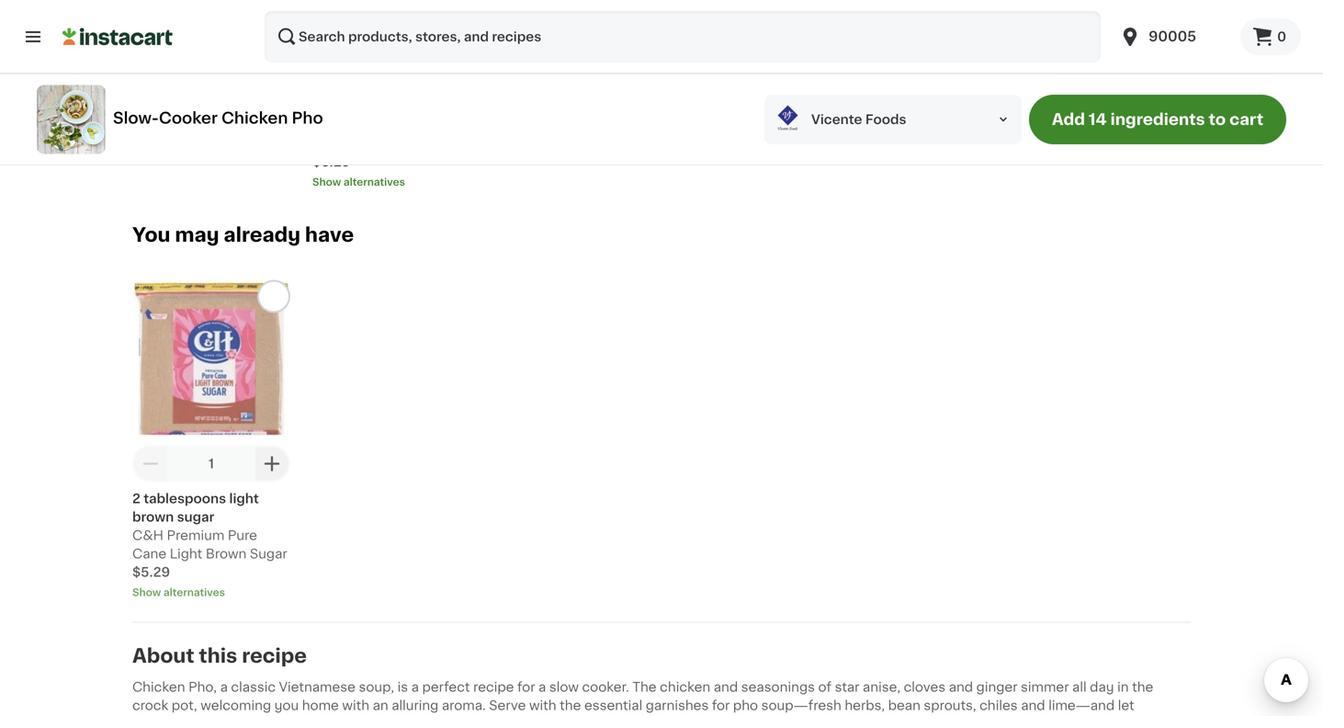 Task type: vqa. For each thing, say whether or not it's contained in the screenshot.
Treatment Tracker modal dialog
no



Task type: locate. For each thing, give the bounding box(es) containing it.
None search field
[[265, 11, 1101, 63]]

show inside the 1 fresh thai chile, or serrano, thinly sliced thai kitchen gluten free sweet red chili dipping sauce $6.29 show alternatives
[[313, 177, 341, 187]]

1 horizontal spatial recipe
[[473, 681, 514, 694]]

simmer
[[1021, 681, 1069, 694]]

2 tablespoons light brown sugar c&h premium pure cane light brown sugar $5.29 show alternatives
[[132, 492, 287, 598]]

alternatives inside 2 tablespoons light brown sugar c&h premium pure cane light brown sugar $5.29 show alternatives
[[163, 588, 225, 598]]

1 horizontal spatial alternatives
[[344, 177, 405, 187]]

chicken up crock
[[132, 681, 185, 694]]

Search field
[[265, 11, 1101, 63]]

essential
[[585, 699, 643, 712]]

1 vertical spatial chicken
[[132, 681, 185, 694]]

0 horizontal spatial show
[[132, 588, 161, 598]]

0 vertical spatial increment quantity image
[[261, 24, 283, 46]]

show inside 2 tablespoons light brown sugar c&h premium pure cane light brown sugar $5.29 show alternatives
[[132, 588, 161, 598]]

about
[[132, 646, 194, 666]]

1 for wedges
[[493, 63, 498, 76]]

1 with from the left
[[342, 699, 370, 712]]

decrement quantity image up cup
[[140, 24, 162, 46]]

sweet
[[344, 118, 385, 131]]

0 vertical spatial show
[[313, 177, 341, 187]]

fresh right cup
[[169, 63, 204, 76]]

in
[[1118, 681, 1129, 694]]

decrement quantity image for 1 fresh thai chile, or serrano, thinly sliced
[[320, 24, 342, 46]]

product group
[[132, 0, 290, 152], [313, 0, 471, 189], [493, 0, 651, 152], [132, 280, 290, 600]]

increment quantity image
[[261, 24, 283, 46], [261, 453, 283, 475]]

0 horizontal spatial recipe
[[242, 646, 307, 666]]

cane
[[132, 548, 166, 560]]

1 a from the left
[[220, 681, 228, 694]]

and
[[714, 681, 738, 694], [949, 681, 973, 694], [1021, 699, 1046, 712]]

decrement quantity image
[[140, 24, 162, 46], [320, 24, 342, 46], [140, 453, 162, 475]]

1 horizontal spatial thai
[[359, 63, 387, 76]]

0 horizontal spatial chicken
[[132, 681, 185, 694]]

leaves
[[132, 82, 175, 95]]

a right pho,
[[220, 681, 228, 694]]

2 fresh from the left
[[321, 63, 355, 76]]

1 inside the "1 cup fresh cilantro leaves cilantro $1.69"
[[132, 63, 138, 76]]

$5.29
[[132, 566, 170, 579]]

star
[[835, 681, 860, 694]]

thinly
[[370, 82, 408, 95]]

thai up free
[[313, 100, 340, 113]]

fresh
[[169, 63, 204, 76], [321, 63, 355, 76]]

0 horizontal spatial with
[[342, 699, 370, 712]]

foods
[[866, 113, 907, 126]]

into
[[561, 63, 587, 76]]

1 horizontal spatial fresh
[[321, 63, 355, 76]]

alternatives inside the 1 fresh thai chile, or serrano, thinly sliced thai kitchen gluten free sweet red chili dipping sauce $6.29 show alternatives
[[344, 177, 405, 187]]

vicente foods
[[812, 113, 907, 126]]

light
[[229, 492, 259, 505]]

0 vertical spatial thai
[[359, 63, 387, 76]]

0 horizontal spatial show alternatives button
[[132, 585, 290, 600]]

0 vertical spatial the
[[1132, 681, 1154, 694]]

ginger
[[977, 681, 1018, 694]]

1 horizontal spatial show alternatives button
[[313, 175, 471, 189]]

product group containing 1 lime, cut into 6 wedges
[[493, 0, 651, 152]]

1 lime, cut into 6 wedges
[[493, 63, 599, 95]]

0 horizontal spatial fresh
[[169, 63, 204, 76]]

a right is
[[411, 681, 419, 694]]

for up serve
[[518, 681, 535, 694]]

alternatives down light at the bottom left
[[163, 588, 225, 598]]

$6.29
[[313, 155, 350, 168]]

1 vertical spatial show alternatives button
[[132, 585, 290, 600]]

add 14 ingredients to cart button
[[1029, 95, 1287, 144]]

show down $5.29 at the bottom left
[[132, 588, 161, 598]]

perfect
[[422, 681, 470, 694]]

the down slow
[[560, 699, 581, 712]]

recipe
[[242, 646, 307, 666], [473, 681, 514, 694]]

and down "simmer"
[[1021, 699, 1046, 712]]

recipe up classic
[[242, 646, 307, 666]]

0 horizontal spatial for
[[518, 681, 535, 694]]

1 horizontal spatial a
[[411, 681, 419, 694]]

0 horizontal spatial thai
[[313, 100, 340, 113]]

1
[[389, 28, 394, 41], [132, 63, 138, 76], [313, 63, 318, 76], [493, 63, 498, 76], [209, 457, 214, 470]]

with down slow
[[529, 699, 557, 712]]

show alternatives button down "brown"
[[132, 585, 290, 600]]

2
[[132, 492, 140, 505]]

slow-
[[113, 110, 159, 126]]

1 horizontal spatial chicken
[[221, 110, 288, 126]]

soup—fresh
[[762, 699, 842, 712]]

1 horizontal spatial show
[[313, 177, 341, 187]]

cloves
[[904, 681, 946, 694]]

1 horizontal spatial for
[[712, 699, 730, 712]]

sugar
[[177, 511, 214, 524]]

0 vertical spatial for
[[518, 681, 535, 694]]

1 vertical spatial recipe
[[473, 681, 514, 694]]

0 horizontal spatial a
[[220, 681, 228, 694]]

vietnamese
[[279, 681, 356, 694]]

chicken
[[221, 110, 288, 126], [132, 681, 185, 694]]

and up "pho"
[[714, 681, 738, 694]]

0 horizontal spatial and
[[714, 681, 738, 694]]

show alternatives button down sauce
[[313, 175, 471, 189]]

cooker.
[[582, 681, 629, 694]]

recipe up serve
[[473, 681, 514, 694]]

brown
[[206, 548, 247, 560]]

2 a from the left
[[411, 681, 419, 694]]

1 inside the 1 fresh thai chile, or serrano, thinly sliced thai kitchen gluten free sweet red chili dipping sauce $6.29 show alternatives
[[313, 63, 318, 76]]

you
[[275, 699, 299, 712]]

the right in
[[1132, 681, 1154, 694]]

product group containing 1 cup fresh cilantro leaves
[[132, 0, 290, 152]]

with left an
[[342, 699, 370, 712]]

1 horizontal spatial with
[[529, 699, 557, 712]]

all
[[1073, 681, 1087, 694]]

a left slow
[[539, 681, 546, 694]]

90005 button
[[1109, 11, 1241, 63]]

1 vertical spatial thai
[[313, 100, 340, 113]]

for left "pho"
[[712, 699, 730, 712]]

show alternatives button for alternatives
[[132, 585, 290, 600]]

chicken inside chicken pho, a classic vietnamese soup, is a perfect recipe for a slow cooker. the chicken and seasonings of star anise, cloves and ginger simmer all day in the crock pot, welcoming you home with an alluring aroma. serve with the essential garnishes for pho soup—fresh herbs, bean sprouts, chiles and lime—and le
[[132, 681, 185, 694]]

1 horizontal spatial and
[[949, 681, 973, 694]]

wedges
[[493, 82, 545, 95]]

aroma.
[[442, 699, 486, 712]]

for
[[518, 681, 535, 694], [712, 699, 730, 712]]

1 vertical spatial increment quantity image
[[261, 453, 283, 475]]

2 with from the left
[[529, 699, 557, 712]]

and up sprouts, in the bottom of the page
[[949, 681, 973, 694]]

90005
[[1149, 30, 1197, 43]]

the
[[1132, 681, 1154, 694], [560, 699, 581, 712]]

alluring
[[392, 699, 439, 712]]

sliced
[[411, 82, 450, 95]]

alternatives
[[344, 177, 405, 187], [163, 588, 225, 598]]

show down $6.29
[[313, 177, 341, 187]]

show alternatives button for chili
[[313, 175, 471, 189]]

1 up the serrano,
[[313, 63, 318, 76]]

0 vertical spatial show alternatives button
[[313, 175, 471, 189]]

1 vertical spatial the
[[560, 699, 581, 712]]

with
[[342, 699, 370, 712], [529, 699, 557, 712]]

1 left cup
[[132, 63, 138, 76]]

1 up chile,
[[389, 28, 394, 41]]

1 horizontal spatial the
[[1132, 681, 1154, 694]]

2 horizontal spatial a
[[539, 681, 546, 694]]

alternatives down sauce
[[344, 177, 405, 187]]

1 fresh from the left
[[169, 63, 204, 76]]

0 button
[[1241, 18, 1302, 55]]

0 vertical spatial chicken
[[221, 110, 288, 126]]

1 vertical spatial alternatives
[[163, 588, 225, 598]]

1 left lime,
[[493, 63, 498, 76]]

fresh up the serrano,
[[321, 63, 355, 76]]

1 vertical spatial show
[[132, 588, 161, 598]]

0 horizontal spatial alternatives
[[163, 588, 225, 598]]

cut
[[536, 63, 558, 76]]

1 inside 1 lime, cut into 6 wedges
[[493, 63, 498, 76]]

thai up 'thinly'
[[359, 63, 387, 76]]

0 horizontal spatial the
[[560, 699, 581, 712]]

chicken left pho
[[221, 110, 288, 126]]

decrement quantity image up the serrano,
[[320, 24, 342, 46]]

0 vertical spatial alternatives
[[344, 177, 405, 187]]

show alternatives button
[[313, 175, 471, 189], [132, 585, 290, 600]]

garnishes
[[646, 699, 709, 712]]



Task type: describe. For each thing, give the bounding box(es) containing it.
slow-cooker chicken pho
[[113, 110, 323, 126]]

free
[[313, 118, 341, 131]]

1 for serrano,
[[313, 63, 318, 76]]

instacart logo image
[[63, 26, 173, 48]]

serve
[[489, 699, 526, 712]]

premium
[[167, 529, 225, 542]]

c&h
[[132, 529, 164, 542]]

1 cup fresh cilantro leaves cilantro $1.69
[[132, 63, 257, 131]]

tablespoons
[[144, 492, 226, 505]]

fresh inside the 1 fresh thai chile, or serrano, thinly sliced thai kitchen gluten free sweet red chili dipping sauce $6.29 show alternatives
[[321, 63, 355, 76]]

increment quantity image
[[441, 24, 463, 46]]

1 for cilantro
[[132, 63, 138, 76]]

1 up tablespoons
[[209, 457, 214, 470]]

0
[[1278, 30, 1287, 43]]

bean
[[888, 699, 921, 712]]

this
[[199, 646, 237, 666]]

home
[[302, 699, 339, 712]]

herbs,
[[845, 699, 885, 712]]

pho
[[733, 699, 758, 712]]

gluten
[[396, 100, 439, 113]]

chicken
[[660, 681, 711, 694]]

dipping
[[313, 137, 363, 150]]

vicente foods button
[[765, 95, 1022, 144]]

6
[[590, 63, 599, 76]]

sprouts,
[[924, 699, 977, 712]]

cup
[[141, 63, 166, 76]]

1 vertical spatial for
[[712, 699, 730, 712]]

pure
[[228, 529, 257, 542]]

or
[[429, 63, 443, 76]]

decrement quantity image up 2 on the left
[[140, 453, 162, 475]]

chili
[[417, 118, 446, 131]]

add 14 ingredients to cart
[[1052, 112, 1264, 127]]

kitchen
[[343, 100, 393, 113]]

chicken pho, a classic vietnamese soup, is a perfect recipe for a slow cooker. the chicken and seasonings of star anise, cloves and ginger simmer all day in the crock pot, welcoming you home with an alluring aroma. serve with the essential garnishes for pho soup—fresh herbs, bean sprouts, chiles and lime—and le
[[132, 681, 1154, 716]]

recipe inside chicken pho, a classic vietnamese soup, is a perfect recipe for a slow cooker. the chicken and seasonings of star anise, cloves and ginger simmer all day in the crock pot, welcoming you home with an alluring aroma. serve with the essential garnishes for pho soup—fresh herbs, bean sprouts, chiles and lime—and le
[[473, 681, 514, 694]]

seasonings
[[742, 681, 815, 694]]

2 increment quantity image from the top
[[261, 453, 283, 475]]

pot,
[[172, 699, 197, 712]]

chile,
[[390, 63, 426, 76]]

14
[[1089, 112, 1107, 127]]

vicente foods image
[[772, 103, 804, 136]]

cilantro
[[207, 63, 257, 76]]

the
[[633, 681, 657, 694]]

is
[[398, 681, 408, 694]]

to
[[1209, 112, 1226, 127]]

90005 button
[[1120, 11, 1230, 63]]

decrement quantity image
[[500, 24, 522, 46]]

sauce
[[367, 137, 407, 150]]

1 fresh thai chile, or serrano, thinly sliced thai kitchen gluten free sweet red chili dipping sauce $6.29 show alternatives
[[313, 63, 450, 187]]

2 horizontal spatial and
[[1021, 699, 1046, 712]]

ingredients
[[1111, 112, 1206, 127]]

sugar
[[250, 548, 287, 560]]

pho,
[[188, 681, 217, 694]]

welcoming
[[201, 699, 271, 712]]

chiles
[[980, 699, 1018, 712]]

cooker
[[159, 110, 218, 126]]

decrement quantity image for 1 cup fresh cilantro leaves
[[140, 24, 162, 46]]

red
[[388, 118, 414, 131]]

day
[[1090, 681, 1114, 694]]

add
[[1052, 112, 1086, 127]]

anise,
[[863, 681, 901, 694]]

classic
[[231, 681, 276, 694]]

of
[[819, 681, 832, 694]]

serrano,
[[313, 82, 367, 95]]

slow
[[550, 681, 579, 694]]

about this recipe
[[132, 646, 307, 666]]

3 a from the left
[[539, 681, 546, 694]]

lime—and
[[1049, 699, 1115, 712]]

0 vertical spatial recipe
[[242, 646, 307, 666]]

an
[[373, 699, 389, 712]]

fresh inside the "1 cup fresh cilantro leaves cilantro $1.69"
[[169, 63, 204, 76]]

cart
[[1230, 112, 1264, 127]]

light
[[170, 548, 202, 560]]

vicente
[[812, 113, 863, 126]]

crock
[[132, 699, 168, 712]]

pho
[[292, 110, 323, 126]]

1 increment quantity image from the top
[[261, 24, 283, 46]]

brown
[[132, 511, 174, 524]]

lime,
[[501, 63, 533, 76]]

$1.69
[[132, 118, 167, 131]]

cilantro
[[132, 100, 183, 113]]



